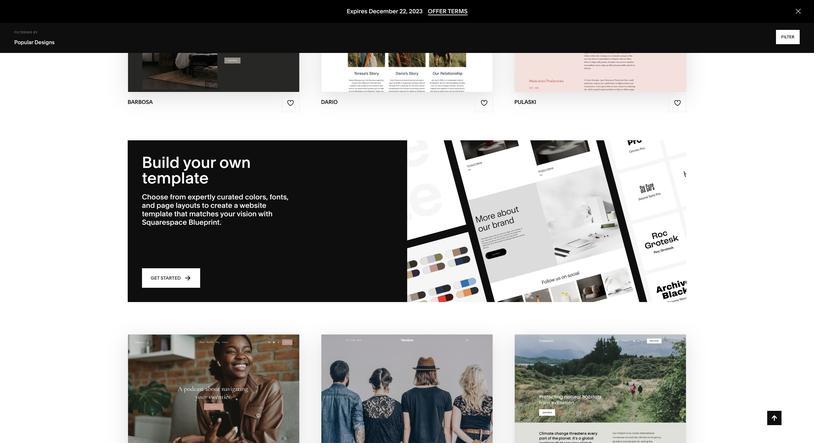 Task type: vqa. For each thing, say whether or not it's contained in the screenshot.
1st template from the top
yes



Task type: locate. For each thing, give the bounding box(es) containing it.
create
[[211, 201, 233, 210]]

1 vertical spatial your
[[220, 210, 235, 219]]

0 vertical spatial template
[[142, 169, 209, 188]]

get
[[151, 275, 160, 281]]

your
[[183, 153, 216, 172], [220, 210, 235, 219]]

page
[[157, 201, 174, 210]]

own
[[220, 153, 251, 172]]

0 horizontal spatial your
[[183, 153, 216, 172]]

add dario to your favorites list image
[[481, 100, 488, 107]]

add barbosa to your favorites list image
[[287, 100, 295, 107]]

0 vertical spatial your
[[183, 153, 216, 172]]

terms
[[448, 8, 468, 15]]

expires
[[347, 8, 368, 15]]

designs
[[35, 39, 55, 46]]

squarespace
[[142, 218, 187, 227]]

2 template from the top
[[142, 210, 173, 219]]

that
[[174, 210, 188, 219]]

pulaski image
[[515, 0, 687, 92]]

vandam image
[[322, 335, 493, 444]]

get started
[[151, 275, 181, 281]]

curated
[[217, 193, 244, 202]]

template
[[142, 169, 209, 188], [142, 210, 173, 219]]

offer terms
[[428, 8, 468, 15]]

start with paloma image
[[244, 437, 251, 444]]

to
[[202, 201, 209, 210]]

filtering
[[14, 31, 32, 34]]

from
[[170, 193, 186, 202]]

template up from on the top left of the page
[[142, 169, 209, 188]]

start with clarkson image
[[635, 437, 642, 444]]

expires december 22, 2023
[[347, 8, 423, 15]]

filtering by
[[14, 31, 38, 34]]

1 template from the top
[[142, 169, 209, 188]]

expertly
[[188, 193, 215, 202]]

1 vertical spatial template
[[142, 210, 173, 219]]

popular designs
[[14, 39, 55, 46]]

template down the choose
[[142, 210, 173, 219]]

get started button
[[142, 269, 200, 288]]

and
[[142, 201, 155, 210]]

template inside choose from expertly curated colors, fonts, and page layouts to create a website template that matches your vision with squarespace blueprint.
[[142, 210, 173, 219]]

choose from expertly curated colors, fonts, and page layouts to create a website template that matches your vision with squarespace blueprint.
[[142, 193, 289, 227]]

by
[[33, 31, 38, 34]]

1 horizontal spatial your
[[220, 210, 235, 219]]

filter button
[[777, 30, 801, 44]]

build
[[142, 153, 180, 172]]

colors,
[[245, 193, 268, 202]]



Task type: describe. For each thing, give the bounding box(es) containing it.
barbosa image
[[128, 0, 300, 92]]

offer
[[428, 8, 447, 15]]

vision
[[237, 210, 257, 219]]

2023
[[409, 8, 423, 15]]

offer terms link
[[428, 8, 468, 15]]

barbosa
[[128, 99, 153, 105]]

22,
[[400, 8, 408, 15]]

a
[[234, 201, 238, 210]]

start with vandam image
[[438, 437, 445, 444]]

matches
[[189, 210, 219, 219]]

template inside build your own template
[[142, 169, 209, 188]]

layouts
[[176, 201, 200, 210]]

pulaski
[[515, 99, 537, 105]]

clarkson image
[[515, 335, 687, 444]]

add pulaski to your favorites list image
[[675, 100, 682, 107]]

website
[[240, 201, 267, 210]]

blueprint.
[[189, 218, 222, 227]]

back to top image
[[772, 415, 779, 422]]

your inside choose from expertly curated colors, fonts, and page layouts to create a website template that matches your vision with squarespace blueprint.
[[220, 210, 235, 219]]

december
[[369, 8, 398, 15]]

your inside build your own template
[[183, 153, 216, 172]]

paloma image
[[128, 335, 300, 444]]

popular
[[14, 39, 33, 46]]

choose
[[142, 193, 168, 202]]

with
[[258, 210, 273, 219]]

preview of building your own template image
[[407, 141, 687, 303]]

dario
[[321, 99, 338, 105]]

build your own template
[[142, 153, 251, 188]]

filter
[[782, 34, 795, 39]]

fonts,
[[270, 193, 289, 202]]

started
[[161, 275, 181, 281]]

dario image
[[322, 0, 493, 92]]



